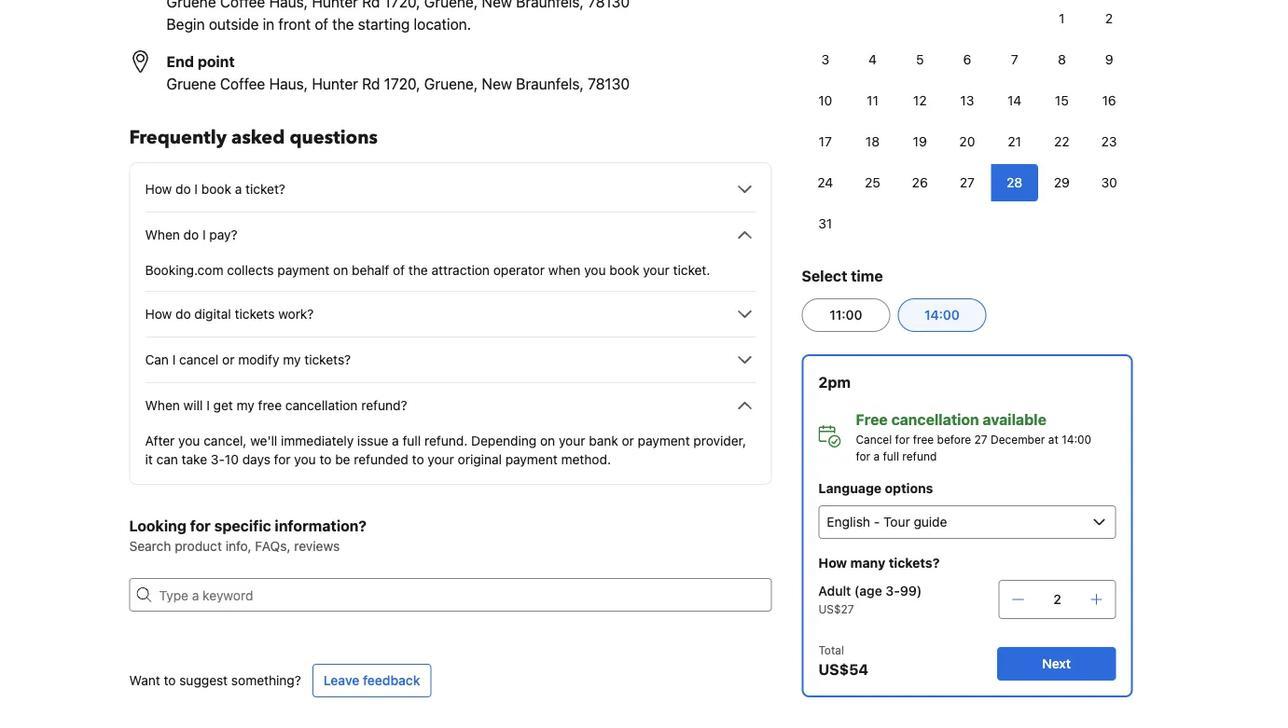 Task type: locate. For each thing, give the bounding box(es) containing it.
0 horizontal spatial to
[[164, 673, 176, 688]]

0 horizontal spatial you
[[178, 433, 200, 449]]

2 horizontal spatial a
[[874, 450, 880, 463]]

free up refund
[[913, 433, 934, 446]]

do for pay?
[[183, 227, 199, 243]]

cancel
[[179, 352, 219, 368]]

original
[[458, 452, 502, 467]]

payment down depending
[[505, 452, 558, 467]]

full
[[403, 433, 421, 449], [883, 450, 899, 463]]

your up the method.
[[559, 433, 585, 449]]

9 December 2023 checkbox
[[1086, 41, 1133, 78]]

your down refund.
[[428, 452, 454, 467]]

you down immediately
[[294, 452, 316, 467]]

1 vertical spatial full
[[883, 450, 899, 463]]

or right bank on the left bottom of page
[[622, 433, 634, 449]]

my inside 'dropdown button'
[[237, 398, 254, 413]]

2 vertical spatial do
[[175, 306, 191, 322]]

free inside when will i get my free cancellation refund? 'dropdown button'
[[258, 398, 282, 413]]

or right cancel
[[222, 352, 235, 368]]

on right depending
[[540, 433, 555, 449]]

25 December 2023 checkbox
[[849, 164, 896, 202]]

refund
[[902, 450, 937, 463]]

27 December 2023 checkbox
[[944, 164, 991, 202]]

1 horizontal spatial on
[[540, 433, 555, 449]]

end point gruene coffee haus, hunter rd 1720, gruene, new braunfels, 78130
[[167, 53, 630, 93]]

2pm
[[819, 374, 851, 391]]

0 vertical spatial a
[[235, 181, 242, 197]]

to left be at the bottom of the page
[[320, 452, 332, 467]]

0 horizontal spatial book
[[201, 181, 231, 197]]

10
[[818, 93, 832, 108], [225, 452, 239, 467]]

1 vertical spatial or
[[622, 433, 634, 449]]

full down the cancel
[[883, 450, 899, 463]]

0 vertical spatial how
[[145, 181, 172, 197]]

1 horizontal spatial 2
[[1105, 11, 1113, 26]]

outside
[[209, 15, 259, 33]]

2 vertical spatial your
[[428, 452, 454, 467]]

free
[[258, 398, 282, 413], [913, 433, 934, 446]]

0 horizontal spatial cancellation
[[285, 398, 358, 413]]

10 down cancel,
[[225, 452, 239, 467]]

next button
[[997, 647, 1116, 681]]

free for will
[[258, 398, 282, 413]]

digital
[[194, 306, 231, 322]]

0 vertical spatial full
[[403, 433, 421, 449]]

my right "modify"
[[283, 352, 301, 368]]

i for book
[[194, 181, 198, 197]]

0 vertical spatial do
[[175, 181, 191, 197]]

0 vertical spatial tickets?
[[304, 352, 351, 368]]

1 vertical spatial payment
[[638, 433, 690, 449]]

book inside dropdown button
[[201, 181, 231, 197]]

6 December 2023 checkbox
[[944, 41, 991, 78]]

1 vertical spatial my
[[237, 398, 254, 413]]

how for how do i book a ticket?
[[145, 181, 172, 197]]

it
[[145, 452, 153, 467]]

0 vertical spatial 27
[[960, 175, 975, 190]]

2 horizontal spatial your
[[643, 263, 670, 278]]

19
[[913, 134, 927, 149]]

a right issue
[[392, 433, 399, 449]]

days
[[242, 452, 270, 467]]

how up adult
[[819, 556, 847, 571]]

1 vertical spatial 27
[[974, 433, 988, 446]]

31 December 2023 checkbox
[[802, 205, 849, 243]]

0 horizontal spatial tickets?
[[304, 352, 351, 368]]

leave feedback
[[324, 673, 420, 688]]

the left attraction
[[409, 263, 428, 278]]

cancellation inside 'dropdown button'
[[285, 398, 358, 413]]

how
[[145, 181, 172, 197], [145, 306, 172, 322], [819, 556, 847, 571]]

ticket?
[[245, 181, 285, 197]]

27 down 20 december 2023 checkbox at the right of page
[[960, 175, 975, 190]]

0 vertical spatial or
[[222, 352, 235, 368]]

get
[[213, 398, 233, 413]]

23
[[1101, 134, 1117, 149]]

collects
[[227, 263, 274, 278]]

free cancellation available cancel for free before 27 december at 14:00 for a full refund
[[856, 411, 1092, 463]]

2 horizontal spatial to
[[412, 452, 424, 467]]

0 vertical spatial 2
[[1105, 11, 1113, 26]]

us$27
[[819, 603, 854, 616]]

asked
[[231, 125, 285, 151]]

21 December 2023 checkbox
[[991, 123, 1038, 160]]

0 vertical spatial my
[[283, 352, 301, 368]]

to right refunded
[[412, 452, 424, 467]]

tickets? down work?
[[304, 352, 351, 368]]

1 vertical spatial a
[[392, 433, 399, 449]]

how do digital tickets work?
[[145, 306, 314, 322]]

27 inside checkbox
[[960, 175, 975, 190]]

frequently asked questions
[[129, 125, 378, 151]]

3- right (age
[[886, 584, 900, 599]]

ticket.
[[673, 263, 710, 278]]

1 horizontal spatial 10
[[818, 93, 832, 108]]

0 vertical spatial free
[[258, 398, 282, 413]]

i
[[194, 181, 198, 197], [202, 227, 206, 243], [172, 352, 176, 368], [206, 398, 210, 413]]

i up when do i pay?
[[194, 181, 198, 197]]

i inside 'dropdown button'
[[206, 398, 210, 413]]

full inside free cancellation available cancel for free before 27 december at 14:00 for a full refund
[[883, 450, 899, 463]]

1 horizontal spatial 14:00
[[1062, 433, 1092, 446]]

next
[[1042, 656, 1071, 672]]

28
[[1007, 175, 1023, 190]]

0 vertical spatial when
[[145, 227, 180, 243]]

of right behalf
[[393, 263, 405, 278]]

1 vertical spatial you
[[178, 433, 200, 449]]

1 horizontal spatial your
[[559, 433, 585, 449]]

0 vertical spatial payment
[[277, 263, 330, 278]]

1 horizontal spatial cancellation
[[891, 411, 979, 429]]

leave
[[324, 673, 359, 688]]

0 vertical spatial book
[[201, 181, 231, 197]]

a inside after you cancel, we'll immediately issue a full refund. depending on your bank or payment provider, it can take 3-10 days for you to be refunded to your original payment method.
[[392, 433, 399, 449]]

begin
[[167, 15, 205, 33]]

when left will
[[145, 398, 180, 413]]

0 vertical spatial you
[[584, 263, 606, 278]]

1 horizontal spatial the
[[409, 263, 428, 278]]

do up when do i pay?
[[175, 181, 191, 197]]

depending
[[471, 433, 537, 449]]

1 vertical spatial 3-
[[886, 584, 900, 599]]

2 up the next on the right bottom
[[1053, 592, 1061, 607]]

i left pay?
[[202, 227, 206, 243]]

book right when
[[609, 263, 639, 278]]

payment up work?
[[277, 263, 330, 278]]

1 horizontal spatial book
[[609, 263, 639, 278]]

0 horizontal spatial my
[[237, 398, 254, 413]]

you up take
[[178, 433, 200, 449]]

tickets
[[235, 306, 275, 322]]

full left refund.
[[403, 433, 421, 449]]

issue
[[357, 433, 388, 449]]

on left behalf
[[333, 263, 348, 278]]

0 horizontal spatial 10
[[225, 452, 239, 467]]

24 December 2023 checkbox
[[802, 164, 849, 202]]

i right can
[[172, 352, 176, 368]]

3- down cancel,
[[211, 452, 225, 467]]

1 vertical spatial 2
[[1053, 592, 1061, 607]]

0 vertical spatial 3-
[[211, 452, 225, 467]]

17
[[819, 134, 832, 149]]

1 horizontal spatial a
[[392, 433, 399, 449]]

for inside looking for specific information? search product info, faqs, reviews
[[190, 517, 211, 535]]

for down the cancel
[[856, 450, 871, 463]]

0 vertical spatial 10
[[818, 93, 832, 108]]

1 vertical spatial how
[[145, 306, 172, 322]]

will
[[183, 398, 203, 413]]

10 inside option
[[818, 93, 832, 108]]

your
[[643, 263, 670, 278], [559, 433, 585, 449], [428, 452, 454, 467]]

1 vertical spatial on
[[540, 433, 555, 449]]

14:00
[[925, 307, 960, 323], [1062, 433, 1092, 446]]

when do i pay?
[[145, 227, 237, 243]]

0 horizontal spatial of
[[315, 15, 328, 33]]

1 horizontal spatial of
[[393, 263, 405, 278]]

1 vertical spatial 14:00
[[1062, 433, 1092, 446]]

29 December 2023 checkbox
[[1038, 164, 1086, 202]]

payment left the provider, in the right of the page
[[638, 433, 690, 449]]

2 December 2023 checkbox
[[1086, 0, 1133, 37]]

a down the cancel
[[874, 450, 880, 463]]

tickets? up 99)
[[889, 556, 940, 571]]

0 horizontal spatial or
[[222, 352, 235, 368]]

take
[[182, 452, 207, 467]]

1 horizontal spatial you
[[294, 452, 316, 467]]

0 vertical spatial the
[[332, 15, 354, 33]]

a left ticket?
[[235, 181, 242, 197]]

2 vertical spatial a
[[874, 450, 880, 463]]

0 horizontal spatial payment
[[277, 263, 330, 278]]

select time
[[802, 267, 883, 285]]

free up we'll
[[258, 398, 282, 413]]

1 horizontal spatial free
[[913, 433, 934, 446]]

31
[[818, 216, 832, 231]]

cancellation up immediately
[[285, 398, 358, 413]]

i right will
[[206, 398, 210, 413]]

1 vertical spatial do
[[183, 227, 199, 243]]

payment
[[277, 263, 330, 278], [638, 433, 690, 449], [505, 452, 558, 467]]

1 horizontal spatial my
[[283, 352, 301, 368]]

1 vertical spatial when
[[145, 398, 180, 413]]

do left the digital
[[175, 306, 191, 322]]

provider,
[[694, 433, 746, 449]]

0 horizontal spatial 2
[[1053, 592, 1061, 607]]

your left ticket.
[[643, 263, 670, 278]]

1 when from the top
[[145, 227, 180, 243]]

0 horizontal spatial your
[[428, 452, 454, 467]]

or inside dropdown button
[[222, 352, 235, 368]]

0 horizontal spatial the
[[332, 15, 354, 33]]

when inside dropdown button
[[145, 227, 180, 243]]

you right when
[[584, 263, 606, 278]]

1 vertical spatial free
[[913, 433, 934, 446]]

operator
[[493, 263, 545, 278]]

28 December 2023 checkbox
[[991, 164, 1038, 202]]

27 right before
[[974, 433, 988, 446]]

free inside free cancellation available cancel for free before 27 december at 14:00 for a full refund
[[913, 433, 934, 446]]

0 horizontal spatial on
[[333, 263, 348, 278]]

0 horizontal spatial 3-
[[211, 452, 225, 467]]

1 vertical spatial tickets?
[[889, 556, 940, 571]]

1 horizontal spatial or
[[622, 433, 634, 449]]

0 horizontal spatial full
[[403, 433, 421, 449]]

tickets? inside dropdown button
[[304, 352, 351, 368]]

2 horizontal spatial you
[[584, 263, 606, 278]]

0 vertical spatial your
[[643, 263, 670, 278]]

20
[[959, 134, 975, 149]]

i inside dropdown button
[[172, 352, 176, 368]]

when for when do i pay?
[[145, 227, 180, 243]]

after
[[145, 433, 175, 449]]

cancellation up before
[[891, 411, 979, 429]]

for up product
[[190, 517, 211, 535]]

1 vertical spatial the
[[409, 263, 428, 278]]

the left starting
[[332, 15, 354, 33]]

15 December 2023 checkbox
[[1038, 82, 1086, 119]]

16
[[1102, 93, 1116, 108]]

when up 'booking.com'
[[145, 227, 180, 243]]

0 horizontal spatial a
[[235, 181, 242, 197]]

6
[[963, 52, 971, 67]]

language
[[819, 481, 882, 496]]

booking.com collects payment on behalf of the attraction operator when you book your ticket.
[[145, 263, 710, 278]]

0 horizontal spatial 14:00
[[925, 307, 960, 323]]

attraction
[[432, 263, 490, 278]]

1 horizontal spatial 3-
[[886, 584, 900, 599]]

18
[[866, 134, 880, 149]]

of right front
[[315, 15, 328, 33]]

my
[[283, 352, 301, 368], [237, 398, 254, 413]]

how many tickets?
[[819, 556, 940, 571]]

on inside after you cancel, we'll immediately issue a full refund. depending on your bank or payment provider, it can take 3-10 days for you to be refunded to your original payment method.
[[540, 433, 555, 449]]

or inside after you cancel, we'll immediately issue a full refund. depending on your bank or payment provider, it can take 3-10 days for you to be refunded to your original payment method.
[[622, 433, 634, 449]]

to right want
[[164, 673, 176, 688]]

to
[[320, 452, 332, 467], [412, 452, 424, 467], [164, 673, 176, 688]]

do left pay?
[[183, 227, 199, 243]]

can
[[145, 352, 169, 368]]

24
[[817, 175, 833, 190]]

10 down 3 option
[[818, 93, 832, 108]]

search
[[129, 539, 171, 554]]

how up can
[[145, 306, 172, 322]]

when inside 'dropdown button'
[[145, 398, 180, 413]]

1 vertical spatial 10
[[225, 452, 239, 467]]

select
[[802, 267, 847, 285]]

22 December 2023 checkbox
[[1038, 123, 1086, 160]]

how down frequently
[[145, 181, 172, 197]]

0 vertical spatial on
[[333, 263, 348, 278]]

my right get
[[237, 398, 254, 413]]

at
[[1048, 433, 1059, 446]]

how do digital tickets work? button
[[145, 303, 756, 326]]

total
[[819, 644, 844, 657]]

for right days
[[274, 452, 291, 467]]

when
[[548, 263, 581, 278]]

when will i get my free cancellation refund? button
[[145, 395, 756, 417]]

2 vertical spatial payment
[[505, 452, 558, 467]]

0 horizontal spatial free
[[258, 398, 282, 413]]

book up pay?
[[201, 181, 231, 197]]

2 up the 9
[[1105, 11, 1113, 26]]

12
[[913, 93, 927, 108]]

after you cancel, we'll immediately issue a full refund. depending on your bank or payment provider, it can take 3-10 days for you to be refunded to your original payment method.
[[145, 433, 746, 467]]

info,
[[226, 539, 252, 554]]

1 horizontal spatial payment
[[505, 452, 558, 467]]

product
[[175, 539, 222, 554]]

1 vertical spatial book
[[609, 263, 639, 278]]

refund.
[[424, 433, 468, 449]]

2 when from the top
[[145, 398, 180, 413]]

26
[[912, 175, 928, 190]]

1 horizontal spatial full
[[883, 450, 899, 463]]

2 vertical spatial how
[[819, 556, 847, 571]]

starting
[[358, 15, 410, 33]]



Task type: describe. For each thing, give the bounding box(es) containing it.
3- inside after you cancel, we'll immediately issue a full refund. depending on your bank or payment provider, it can take 3-10 days for you to be refunded to your original payment method.
[[211, 452, 225, 467]]

9
[[1105, 52, 1113, 67]]

full inside after you cancel, we'll immediately issue a full refund. depending on your bank or payment provider, it can take 3-10 days for you to be refunded to your original payment method.
[[403, 433, 421, 449]]

12 December 2023 checkbox
[[896, 82, 944, 119]]

something?
[[231, 673, 301, 688]]

looking for specific information? search product info, faqs, reviews
[[129, 517, 367, 554]]

15
[[1055, 93, 1069, 108]]

questions
[[290, 125, 378, 151]]

a inside dropdown button
[[235, 181, 242, 197]]

4
[[869, 52, 877, 67]]

14:00 inside free cancellation available cancel for free before 27 december at 14:00 for a full refund
[[1062, 433, 1092, 446]]

leave feedback button
[[312, 664, 431, 698]]

how for how do digital tickets work?
[[145, 306, 172, 322]]

can
[[156, 452, 178, 467]]

0 vertical spatial 14:00
[[925, 307, 960, 323]]

17 December 2023 checkbox
[[802, 123, 849, 160]]

available
[[983, 411, 1047, 429]]

be
[[335, 452, 350, 467]]

feedback
[[363, 673, 420, 688]]

frequently
[[129, 125, 227, 151]]

front
[[278, 15, 311, 33]]

3
[[821, 52, 829, 67]]

20 December 2023 checkbox
[[944, 123, 991, 160]]

78130
[[588, 75, 630, 93]]

can i cancel or modify my tickets?
[[145, 352, 351, 368]]

cancel
[[856, 433, 892, 446]]

18 December 2023 checkbox
[[849, 123, 896, 160]]

reviews
[[294, 539, 340, 554]]

26 December 2023 checkbox
[[896, 164, 944, 202]]

my inside dropdown button
[[283, 352, 301, 368]]

11:00
[[830, 307, 863, 323]]

0 vertical spatial of
[[315, 15, 328, 33]]

i for get
[[206, 398, 210, 413]]

modify
[[238, 352, 279, 368]]

1 December 2023 checkbox
[[1038, 0, 1086, 37]]

2 inside 'option'
[[1105, 11, 1113, 26]]

1 vertical spatial of
[[393, 263, 405, 278]]

(age
[[854, 584, 882, 599]]

booking.com
[[145, 263, 223, 278]]

4 December 2023 checkbox
[[849, 41, 896, 78]]

25
[[865, 175, 881, 190]]

14
[[1008, 93, 1022, 108]]

23 December 2023 checkbox
[[1086, 123, 1133, 160]]

30 December 2023 checkbox
[[1086, 164, 1133, 202]]

work?
[[278, 306, 314, 322]]

16 December 2023 checkbox
[[1086, 82, 1133, 119]]

new
[[482, 75, 512, 93]]

13 December 2023 checkbox
[[944, 82, 991, 119]]

suggest
[[179, 673, 228, 688]]

29
[[1054, 175, 1070, 190]]

30
[[1101, 175, 1117, 190]]

want
[[129, 673, 160, 688]]

7
[[1011, 52, 1018, 67]]

8 December 2023 checkbox
[[1038, 41, 1086, 78]]

7 December 2023 checkbox
[[991, 41, 1038, 78]]

adult
[[819, 584, 851, 599]]

options
[[885, 481, 933, 496]]

time
[[851, 267, 883, 285]]

when for when will i get my free cancellation refund?
[[145, 398, 180, 413]]

Type a keyword field
[[152, 578, 772, 612]]

21
[[1008, 134, 1021, 149]]

haus,
[[269, 75, 308, 93]]

13
[[960, 93, 974, 108]]

when do i pay? button
[[145, 224, 756, 246]]

how for how many tickets?
[[819, 556, 847, 571]]

information?
[[275, 517, 367, 535]]

19 December 2023 checkbox
[[896, 123, 944, 160]]

10 December 2023 checkbox
[[802, 82, 849, 119]]

refund?
[[361, 398, 407, 413]]

hunter
[[312, 75, 358, 93]]

3- inside the adult (age 3-99) us$27
[[886, 584, 900, 599]]

free for cancellation
[[913, 433, 934, 446]]

14 December 2023 checkbox
[[991, 82, 1038, 119]]

do for book
[[175, 181, 191, 197]]

pay?
[[209, 227, 237, 243]]

5 December 2023 checkbox
[[896, 41, 944, 78]]

11 December 2023 checkbox
[[849, 82, 896, 119]]

refunded
[[354, 452, 408, 467]]

gruene
[[167, 75, 216, 93]]

11
[[867, 93, 879, 108]]

rd
[[362, 75, 380, 93]]

3 December 2023 checkbox
[[802, 41, 849, 78]]

immediately
[[281, 433, 354, 449]]

free
[[856, 411, 888, 429]]

99)
[[900, 584, 922, 599]]

28 cell
[[991, 160, 1038, 202]]

10 inside after you cancel, we'll immediately issue a full refund. depending on your bank or payment provider, it can take 3-10 days for you to be refunded to your original payment method.
[[225, 452, 239, 467]]

method.
[[561, 452, 611, 467]]

before
[[937, 433, 971, 446]]

want to suggest something?
[[129, 673, 301, 688]]

1 horizontal spatial to
[[320, 452, 332, 467]]

location.
[[414, 15, 471, 33]]

how do i book a ticket?
[[145, 181, 285, 197]]

coffee
[[220, 75, 265, 93]]

a inside free cancellation available cancel for free before 27 december at 14:00 for a full refund
[[874, 450, 880, 463]]

for up refund
[[895, 433, 910, 446]]

1 horizontal spatial tickets?
[[889, 556, 940, 571]]

total us$54
[[819, 644, 869, 679]]

looking
[[129, 517, 186, 535]]

in
[[263, 15, 274, 33]]

i for pay?
[[202, 227, 206, 243]]

we'll
[[250, 433, 277, 449]]

bank
[[589, 433, 618, 449]]

end
[[167, 53, 194, 70]]

gruene,
[[424, 75, 478, 93]]

for inside after you cancel, we'll immediately issue a full refund. depending on your bank or payment provider, it can take 3-10 days for you to be refunded to your original payment method.
[[274, 452, 291, 467]]

2 vertical spatial you
[[294, 452, 316, 467]]

27 inside free cancellation available cancel for free before 27 december at 14:00 for a full refund
[[974, 433, 988, 446]]

cancellation inside free cancellation available cancel for free before 27 december at 14:00 for a full refund
[[891, 411, 979, 429]]

1720,
[[384, 75, 420, 93]]

how do i book a ticket? button
[[145, 178, 756, 201]]

december
[[991, 433, 1045, 446]]

2 horizontal spatial payment
[[638, 433, 690, 449]]

1 vertical spatial your
[[559, 433, 585, 449]]

do for tickets
[[175, 306, 191, 322]]

faqs,
[[255, 539, 291, 554]]



Task type: vqa. For each thing, say whether or not it's contained in the screenshot.
Time
yes



